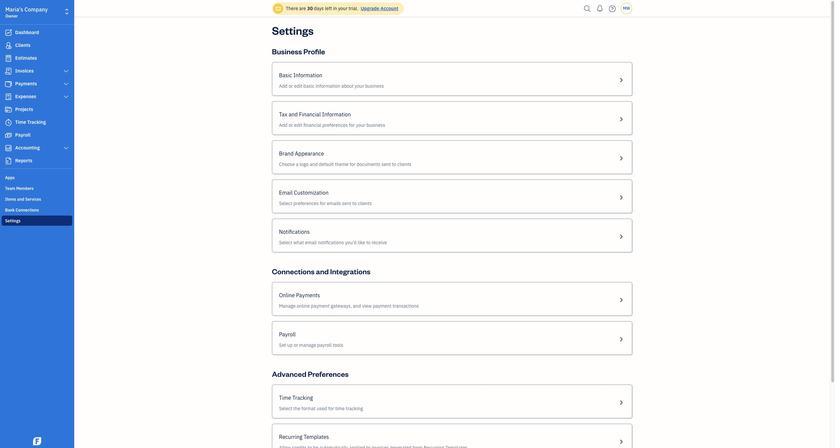 Task type: describe. For each thing, give the bounding box(es) containing it.
chevron large down image
[[63, 94, 69, 100]]

0 vertical spatial information
[[294, 72, 323, 79]]

information
[[316, 83, 341, 89]]

1 vertical spatial time tracking
[[279, 395, 313, 402]]

connections inside 'link'
[[16, 208, 39, 213]]

brand
[[279, 150, 294, 157]]

settings inside main element
[[5, 219, 21, 224]]

tracking inside main element
[[27, 119, 46, 125]]

default
[[319, 161, 334, 168]]

bank connections
[[5, 208, 39, 213]]

recurring templates
[[279, 434, 329, 441]]

your for basic information
[[355, 83, 364, 89]]

0 horizontal spatial preferences
[[294, 201, 319, 207]]

estimate image
[[4, 55, 12, 62]]

recurring
[[279, 434, 303, 441]]

financial
[[299, 111, 321, 118]]

you'd
[[345, 240, 357, 246]]

business for tax and financial information
[[367, 122, 386, 128]]

advanced preferences
[[272, 369, 349, 379]]

financial
[[304, 122, 322, 128]]

online payments
[[279, 292, 320, 299]]

integrations
[[330, 267, 371, 276]]

set
[[279, 342, 286, 349]]

tax
[[279, 111, 288, 118]]

0 horizontal spatial to
[[353, 201, 357, 207]]

payments link
[[2, 78, 72, 90]]

members
[[16, 186, 34, 191]]

client image
[[4, 42, 12, 49]]

tracking
[[346, 406, 363, 412]]

maria's company owner
[[5, 6, 48, 19]]

time tracking inside main element
[[15, 119, 46, 125]]

freshbooks image
[[32, 438, 43, 446]]

dashboard image
[[4, 29, 12, 36]]

preferences
[[308, 369, 349, 379]]

team members
[[5, 186, 34, 191]]

1 horizontal spatial settings
[[272, 23, 314, 37]]

maria's
[[5, 6, 23, 13]]

select for notifications
[[279, 240, 293, 246]]

connections and integrations
[[272, 267, 371, 276]]

1 vertical spatial sent
[[342, 201, 352, 207]]

basic
[[279, 72, 292, 79]]

owner
[[5, 14, 18, 19]]

view
[[362, 303, 372, 309]]

apps
[[5, 175, 15, 180]]

0 horizontal spatial clients
[[358, 201, 372, 207]]

basic information
[[279, 72, 323, 79]]

0 vertical spatial clients
[[398, 161, 412, 168]]

reports
[[15, 158, 32, 164]]

team
[[5, 186, 15, 191]]

edit for and
[[294, 122, 303, 128]]

like
[[358, 240, 365, 246]]

payroll
[[317, 342, 332, 349]]

reports link
[[2, 155, 72, 167]]

notifications
[[318, 240, 344, 246]]

logo
[[300, 161, 309, 168]]

add for basic
[[279, 83, 288, 89]]

up
[[287, 342, 293, 349]]

business profile
[[272, 47, 325, 56]]

0 vertical spatial to
[[392, 161, 397, 168]]

edit for information
[[294, 83, 303, 89]]

add or edit basic information about your business
[[279, 83, 384, 89]]

in
[[333, 5, 337, 11]]

upgrade account link
[[360, 5, 399, 11]]

time
[[336, 406, 345, 412]]

invoice image
[[4, 68, 12, 75]]

1 horizontal spatial sent
[[382, 161, 391, 168]]

email customization
[[279, 189, 329, 196]]

chevron large down image for accounting
[[63, 146, 69, 151]]

dashboard
[[15, 29, 39, 35]]

online
[[297, 303, 310, 309]]

expense image
[[4, 94, 12, 100]]

what
[[294, 240, 304, 246]]

clients link
[[2, 40, 72, 52]]

1 horizontal spatial payroll
[[279, 331, 296, 338]]

accounting link
[[2, 142, 72, 154]]

format
[[302, 406, 316, 412]]

company
[[24, 6, 48, 13]]

apps link
[[2, 173, 72, 183]]

business
[[272, 47, 302, 56]]

30
[[307, 5, 313, 11]]

projects link
[[2, 104, 72, 116]]

search image
[[583, 4, 593, 14]]

1 horizontal spatial time
[[279, 395, 291, 402]]

0 vertical spatial your
[[338, 5, 348, 11]]

timer image
[[4, 119, 12, 126]]

theme
[[335, 161, 349, 168]]

tools
[[333, 342, 344, 349]]

expenses
[[15, 94, 36, 100]]

clients
[[15, 42, 30, 48]]

and left view
[[353, 303, 361, 309]]

time tracking link
[[2, 117, 72, 129]]

a
[[296, 161, 299, 168]]

business for basic information
[[366, 83, 384, 89]]

1 payment from the left
[[311, 303, 330, 309]]

tax and financial information
[[279, 111, 351, 118]]

customization
[[294, 189, 329, 196]]

appearance
[[295, 150, 324, 157]]

go to help image
[[608, 4, 618, 14]]

main element
[[0, 0, 91, 448]]

1 vertical spatial information
[[322, 111, 351, 118]]

items
[[5, 197, 16, 202]]

payroll inside main element
[[15, 132, 30, 138]]



Task type: locate. For each thing, give the bounding box(es) containing it.
0 vertical spatial preferences
[[323, 122, 348, 128]]

chevron large down image
[[63, 69, 69, 74], [63, 81, 69, 87], [63, 146, 69, 151]]

add down tax
[[279, 122, 288, 128]]

preferences right financial
[[323, 122, 348, 128]]

mw
[[624, 6, 631, 11]]

2 vertical spatial to
[[367, 240, 371, 246]]

1 vertical spatial payroll
[[279, 331, 296, 338]]

and for items and services
[[17, 197, 24, 202]]

notifications
[[279, 229, 310, 235]]

select what email notifications you'd like to receive
[[279, 240, 387, 246]]

invoices link
[[2, 65, 72, 77]]

add for tax
[[279, 122, 288, 128]]

0 horizontal spatial payroll
[[15, 132, 30, 138]]

0 vertical spatial add
[[279, 83, 288, 89]]

0 horizontal spatial time tracking
[[15, 119, 46, 125]]

payroll up accounting
[[15, 132, 30, 138]]

connections down the items and services
[[16, 208, 39, 213]]

1 vertical spatial or
[[289, 122, 293, 128]]

manage
[[299, 342, 316, 349]]

tracking down projects link
[[27, 119, 46, 125]]

select down email
[[279, 201, 293, 207]]

chevron large down image inside invoices link
[[63, 69, 69, 74]]

1 add from the top
[[279, 83, 288, 89]]

or for and
[[289, 122, 293, 128]]

0 vertical spatial settings
[[272, 23, 314, 37]]

settings link
[[2, 216, 72, 226]]

sent right emails
[[342, 201, 352, 207]]

select
[[279, 201, 293, 207], [279, 240, 293, 246], [279, 406, 293, 412]]

tracking up the "the" on the left bottom of the page
[[293, 395, 313, 402]]

payments inside main element
[[15, 81, 37, 87]]

payment
[[311, 303, 330, 309], [373, 303, 392, 309]]

days
[[314, 5, 324, 11]]

receive
[[372, 240, 387, 246]]

trial.
[[349, 5, 359, 11]]

0 vertical spatial time
[[15, 119, 26, 125]]

1 vertical spatial tracking
[[293, 395, 313, 402]]

0 vertical spatial connections
[[16, 208, 39, 213]]

2 select from the top
[[279, 240, 293, 246]]

0 horizontal spatial time
[[15, 119, 26, 125]]

time tracking up the "the" on the left bottom of the page
[[279, 395, 313, 402]]

edit left financial
[[294, 122, 303, 128]]

gateways,
[[331, 303, 352, 309]]

to right emails
[[353, 201, 357, 207]]

chevron large down image for payments
[[63, 81, 69, 87]]

1 vertical spatial to
[[353, 201, 357, 207]]

account
[[381, 5, 399, 11]]

select left the "the" on the left bottom of the page
[[279, 406, 293, 412]]

0 vertical spatial chevron large down image
[[63, 69, 69, 74]]

payroll
[[15, 132, 30, 138], [279, 331, 296, 338]]

0 vertical spatial business
[[366, 83, 384, 89]]

0 horizontal spatial payment
[[311, 303, 330, 309]]

payments up 'expenses'
[[15, 81, 37, 87]]

information
[[294, 72, 323, 79], [322, 111, 351, 118]]

used
[[317, 406, 327, 412]]

information up basic
[[294, 72, 323, 79]]

your
[[338, 5, 348, 11], [355, 83, 364, 89], [356, 122, 366, 128]]

email
[[279, 189, 293, 196]]

0 vertical spatial payments
[[15, 81, 37, 87]]

1 select from the top
[[279, 201, 293, 207]]

payment right view
[[373, 303, 392, 309]]

bank
[[5, 208, 15, 213]]

2 vertical spatial chevron large down image
[[63, 146, 69, 151]]

1 vertical spatial connections
[[272, 267, 315, 276]]

1 vertical spatial business
[[367, 122, 386, 128]]

3 select from the top
[[279, 406, 293, 412]]

invoices
[[15, 68, 34, 74]]

0 vertical spatial time tracking
[[15, 119, 46, 125]]

select left what
[[279, 240, 293, 246]]

select for email customization
[[279, 201, 293, 207]]

1 horizontal spatial time tracking
[[279, 395, 313, 402]]

about
[[342, 83, 354, 89]]

1 vertical spatial clients
[[358, 201, 372, 207]]

and inside main element
[[17, 197, 24, 202]]

transactions
[[393, 303, 419, 309]]

and for connections and integrations
[[316, 267, 329, 276]]

2 edit from the top
[[294, 122, 303, 128]]

0 horizontal spatial payments
[[15, 81, 37, 87]]

mw button
[[621, 3, 633, 14]]

notifications image
[[595, 2, 606, 15]]

chevron large down image for invoices
[[63, 69, 69, 74]]

select for time tracking
[[279, 406, 293, 412]]

2 vertical spatial select
[[279, 406, 293, 412]]

0 vertical spatial payroll
[[15, 132, 30, 138]]

your for tax and financial information
[[356, 122, 366, 128]]

team members link
[[2, 183, 72, 194]]

to right like
[[367, 240, 371, 246]]

items and services
[[5, 197, 41, 202]]

2 vertical spatial or
[[294, 342, 298, 349]]

chart image
[[4, 145, 12, 152]]

0 vertical spatial sent
[[382, 161, 391, 168]]

1 horizontal spatial payments
[[296, 292, 320, 299]]

the
[[294, 406, 301, 412]]

and right items
[[17, 197, 24, 202]]

payment right online
[[311, 303, 330, 309]]

estimates link
[[2, 52, 72, 65]]

0 horizontal spatial sent
[[342, 201, 352, 207]]

1 vertical spatial settings
[[5, 219, 21, 224]]

connections
[[16, 208, 39, 213], [272, 267, 315, 276]]

choose
[[279, 161, 295, 168]]

time right timer icon
[[15, 119, 26, 125]]

1 horizontal spatial clients
[[398, 161, 412, 168]]

connections up online payments
[[272, 267, 315, 276]]

1 vertical spatial select
[[279, 240, 293, 246]]

to right documents at the left top of page
[[392, 161, 397, 168]]

report image
[[4, 158, 12, 164]]

0 vertical spatial edit
[[294, 83, 303, 89]]

1 vertical spatial time
[[279, 395, 291, 402]]

0 horizontal spatial connections
[[16, 208, 39, 213]]

chevron large down image inside payments link
[[63, 81, 69, 87]]

select the format used for time tracking
[[279, 406, 363, 412]]

payroll link
[[2, 129, 72, 142]]

or left financial
[[289, 122, 293, 128]]

choose a logo and default theme for documents sent to clients
[[279, 161, 412, 168]]

there
[[286, 5, 298, 11]]

1 horizontal spatial payment
[[373, 303, 392, 309]]

recurring templates link
[[272, 424, 633, 448]]

1 edit from the top
[[294, 83, 303, 89]]

0 horizontal spatial tracking
[[27, 119, 46, 125]]

crown image
[[275, 5, 282, 12]]

add or edit financial preferences for your business
[[279, 122, 386, 128]]

profile
[[304, 47, 325, 56]]

1 vertical spatial edit
[[294, 122, 303, 128]]

tracking
[[27, 119, 46, 125], [293, 395, 313, 402]]

templates
[[304, 434, 329, 441]]

items and services link
[[2, 194, 72, 204]]

brand appearance
[[279, 150, 324, 157]]

edit left basic
[[294, 83, 303, 89]]

estimates
[[15, 55, 37, 61]]

sent
[[382, 161, 391, 168], [342, 201, 352, 207]]

0 vertical spatial select
[[279, 201, 293, 207]]

preferences down the email customization
[[294, 201, 319, 207]]

or down basic
[[289, 83, 293, 89]]

settings down there
[[272, 23, 314, 37]]

and
[[289, 111, 298, 118], [310, 161, 318, 168], [17, 197, 24, 202], [316, 267, 329, 276], [353, 303, 361, 309]]

and left 'integrations'
[[316, 267, 329, 276]]

1 chevron large down image from the top
[[63, 69, 69, 74]]

or for information
[[289, 83, 293, 89]]

projects
[[15, 106, 33, 112]]

dashboard link
[[2, 27, 72, 39]]

and for tax and financial information
[[289, 111, 298, 118]]

settings down the bank
[[5, 219, 21, 224]]

2 chevron large down image from the top
[[63, 81, 69, 87]]

expenses link
[[2, 91, 72, 103]]

1 vertical spatial chevron large down image
[[63, 81, 69, 87]]

emails
[[327, 201, 341, 207]]

sent right documents at the left top of page
[[382, 161, 391, 168]]

and right the logo
[[310, 161, 318, 168]]

payroll up up
[[279, 331, 296, 338]]

payment image
[[4, 81, 12, 87]]

3 chevron large down image from the top
[[63, 146, 69, 151]]

bank connections link
[[2, 205, 72, 215]]

2 payment from the left
[[373, 303, 392, 309]]

2 horizontal spatial to
[[392, 161, 397, 168]]

project image
[[4, 106, 12, 113]]

advanced
[[272, 369, 307, 379]]

0 vertical spatial or
[[289, 83, 293, 89]]

1 horizontal spatial preferences
[[323, 122, 348, 128]]

manage
[[279, 303, 296, 309]]

2 add from the top
[[279, 122, 288, 128]]

0 horizontal spatial settings
[[5, 219, 21, 224]]

1 vertical spatial add
[[279, 122, 288, 128]]

clients
[[398, 161, 412, 168], [358, 201, 372, 207]]

set up or manage payroll tools
[[279, 342, 344, 349]]

money image
[[4, 132, 12, 139]]

time tracking down projects link
[[15, 119, 46, 125]]

payments up online
[[296, 292, 320, 299]]

and right tax
[[289, 111, 298, 118]]

1 horizontal spatial tracking
[[293, 395, 313, 402]]

add down basic
[[279, 83, 288, 89]]

select preferences for emails sent to clients
[[279, 201, 372, 207]]

1 vertical spatial payments
[[296, 292, 320, 299]]

left
[[325, 5, 332, 11]]

time inside main element
[[15, 119, 26, 125]]

0 vertical spatial tracking
[[27, 119, 46, 125]]

or right up
[[294, 342, 298, 349]]

1 horizontal spatial connections
[[272, 267, 315, 276]]

add
[[279, 83, 288, 89], [279, 122, 288, 128]]

services
[[25, 197, 41, 202]]

1 vertical spatial preferences
[[294, 201, 319, 207]]

1 horizontal spatial to
[[367, 240, 371, 246]]

2 vertical spatial your
[[356, 122, 366, 128]]

information up add or edit financial preferences for your business
[[322, 111, 351, 118]]

time down advanced
[[279, 395, 291, 402]]

1 vertical spatial your
[[355, 83, 364, 89]]

upgrade
[[361, 5, 380, 11]]

edit
[[294, 83, 303, 89], [294, 122, 303, 128]]

to
[[392, 161, 397, 168], [353, 201, 357, 207], [367, 240, 371, 246]]

settings
[[272, 23, 314, 37], [5, 219, 21, 224]]

email
[[305, 240, 317, 246]]

documents
[[357, 161, 381, 168]]



Task type: vqa. For each thing, say whether or not it's contained in the screenshot.
"Owner"
yes



